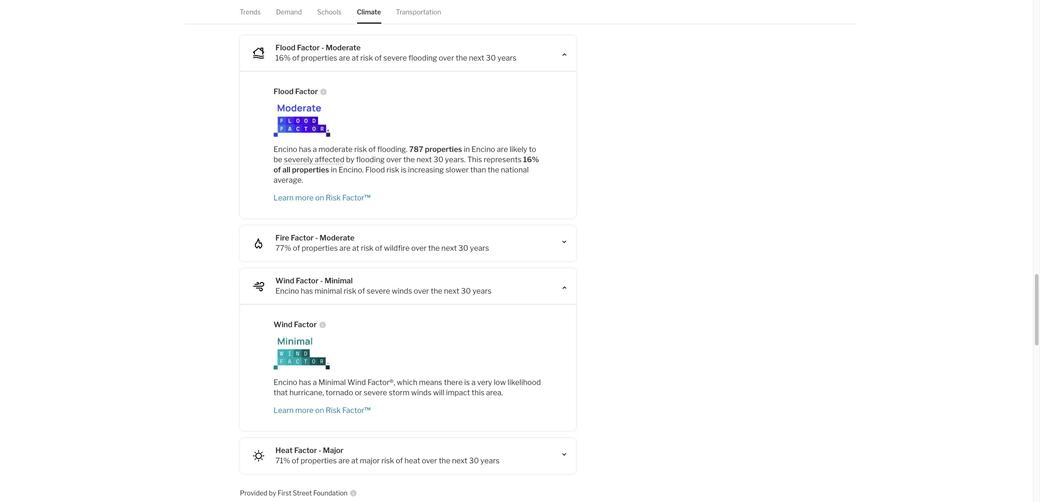 Task type: vqa. For each thing, say whether or not it's contained in the screenshot.
'Map'
no



Task type: describe. For each thing, give the bounding box(es) containing it.
flood inside "severely affected by flooding over the next 30 years. this represents 16% of all properties in encino . flood risk is increasing slower than"
[[365, 166, 385, 174]]

increasing
[[408, 166, 444, 174]]

properties for heat factor - major 71% of properties are at major        risk of heat over the next 30 years
[[301, 457, 337, 466]]

the inside heat factor - major 71% of properties are at major        risk of heat over the next 30 years
[[439, 457, 450, 466]]

this
[[472, 389, 485, 398]]

flooding.
[[377, 145, 408, 154]]

which
[[397, 378, 417, 387]]

wind for wind factor
[[274, 321, 292, 329]]

flood factor - moderate 16% of properties are at risk of severe flooding over the next 30 years
[[275, 43, 517, 62]]

71%
[[275, 457, 290, 466]]

schools link
[[317, 0, 342, 24]]

minimal for -
[[325, 277, 353, 285]]

over inside flood factor - moderate 16% of properties are at risk of severe flooding over the next 30 years
[[439, 53, 454, 62]]

on for a minimal
[[315, 406, 324, 415]]

wind factor®, which means there is a very low likelihood that hurricane, tornado or severe storm winds will impact this area.
[[274, 378, 541, 398]]

severely
[[284, 155, 313, 164]]

factor for flood factor
[[295, 87, 318, 96]]

storm
[[389, 389, 410, 398]]

flooding inside flood factor - moderate 16% of properties are at risk of severe flooding over the next 30 years
[[409, 53, 437, 62]]

fire factor - moderate 77% of properties are at risk of wildfire over the next 30 years
[[275, 234, 489, 253]]

means
[[419, 378, 442, 387]]

learn more on risk factor™ link for a minimal
[[274, 406, 542, 416]]

factor for flood factor - moderate 16% of properties are at risk of severe flooding over the next 30 years
[[297, 43, 320, 52]]

learn more on risk factor™ for a moderate
[[274, 194, 371, 202]]

in inside "severely affected by flooding over the next 30 years. this represents 16% of all properties in encino . flood risk is increasing slower than"
[[331, 166, 337, 174]]

than
[[470, 166, 486, 174]]

demand link
[[276, 0, 302, 24]]

severe inside wind factor - minimal encino has minimal risk of severe winds over the next 30 years
[[367, 287, 390, 296]]

years inside fire factor - moderate 77% of properties are at risk of wildfire over the next 30 years
[[470, 244, 489, 253]]

years inside heat factor - major 71% of properties are at major        risk of heat over the next 30 years
[[481, 457, 500, 466]]

moderate for wildfire
[[320, 234, 355, 243]]

next inside heat factor - major 71% of properties are at major        risk of heat over the next 30 years
[[452, 457, 467, 466]]

next inside fire factor - moderate 77% of properties are at risk of wildfire over the next 30 years
[[441, 244, 457, 253]]

encino up be
[[274, 145, 297, 154]]

787
[[409, 145, 423, 154]]

flood for flood factor - moderate 16% of properties are at risk of severe flooding over the next 30 years
[[275, 43, 295, 52]]

77%
[[275, 244, 291, 253]]

years.
[[445, 155, 466, 164]]

properties up 'years.'
[[425, 145, 462, 154]]

encino inside wind factor - minimal encino has minimal risk of severe winds over the next 30 years
[[275, 287, 299, 296]]

there
[[444, 378, 463, 387]]

wind for wind factor - minimal encino has minimal risk of severe winds over the next 30 years
[[275, 277, 294, 285]]

- for fire
[[315, 234, 318, 243]]

fire
[[275, 234, 289, 243]]

learn for a minimal
[[274, 406, 294, 415]]

risk inside flood factor - moderate 16% of properties are at risk of severe flooding over the next 30 years
[[360, 53, 373, 62]]

years inside flood factor - moderate 16% of properties are at risk of severe flooding over the next 30 years
[[498, 53, 517, 62]]

the inside "severely affected by flooding over the next 30 years. this represents 16% of all properties in encino . flood risk is increasing slower than"
[[403, 155, 415, 164]]

next inside "severely affected by flooding over the next 30 years. this represents 16% of all properties in encino . flood risk is increasing slower than"
[[417, 155, 432, 164]]

very
[[477, 378, 492, 387]]

or
[[355, 389, 362, 398]]

this
[[467, 155, 482, 164]]

has for minimal
[[299, 378, 311, 387]]

factor for heat factor - major 71% of properties are at major        risk of heat over the next 30 years
[[294, 447, 317, 455]]

next inside wind factor - minimal encino has minimal risk of severe winds over the next 30 years
[[444, 287, 459, 296]]

average.
[[274, 176, 303, 185]]

years inside wind factor - minimal encino has minimal risk of severe winds over the next 30 years
[[473, 287, 492, 296]]

provided
[[240, 490, 267, 497]]

wind factor
[[274, 321, 317, 329]]

over inside heat factor - major 71% of properties are at major        risk of heat over the next 30 years
[[422, 457, 437, 466]]

encino up this
[[472, 145, 495, 154]]

winds inside wind factor®, which means there is a very low likelihood that hurricane, tornado or severe storm winds will impact this area.
[[411, 389, 432, 398]]

hurricane,
[[289, 389, 324, 398]]

that
[[274, 389, 288, 398]]

30 inside wind factor - minimal encino has minimal risk of severe winds over the next 30 years
[[461, 287, 471, 296]]

be
[[274, 155, 282, 164]]

all
[[282, 166, 290, 174]]

over inside "severely affected by flooding over the next 30 years. this represents 16% of all properties in encino . flood risk is increasing slower than"
[[386, 155, 402, 164]]

are for flood factor - moderate 16% of properties are at risk of severe flooding over the next 30 years
[[339, 53, 350, 62]]

low
[[494, 378, 506, 387]]

tornado
[[326, 389, 353, 398]]

is inside "severely affected by flooding over the next 30 years. this represents 16% of all properties in encino . flood risk is increasing slower than"
[[401, 166, 406, 174]]

severely affected by flooding over the next 30 years. this represents 16% of all properties in encino . flood risk is increasing slower than
[[274, 155, 539, 174]]

risk inside heat factor - major 71% of properties are at major        risk of heat over the next 30 years
[[381, 457, 394, 466]]

wind for wind factor®, which means there is a very low likelihood that hurricane, tornado or severe storm winds will impact this area.
[[347, 378, 366, 387]]

flooding inside "severely affected by flooding over the next 30 years. this represents 16% of all properties in encino . flood risk is increasing slower than"
[[356, 155, 385, 164]]

a for minimal
[[313, 378, 317, 387]]

heat
[[405, 457, 420, 466]]

factor®,
[[367, 378, 395, 387]]

moderate
[[319, 145, 353, 154]]

risk for wind
[[326, 406, 341, 415]]

16% inside "severely affected by flooding over the next 30 years. this represents 16% of all properties in encino . flood risk is increasing slower than"
[[523, 155, 539, 164]]



Task type: locate. For each thing, give the bounding box(es) containing it.
- right fire
[[315, 234, 318, 243]]

foundation
[[313, 490, 348, 497]]

factor for wind factor - minimal encino has minimal risk of severe winds over the next 30 years
[[296, 277, 319, 285]]

0 horizontal spatial is
[[401, 166, 406, 174]]

schools
[[317, 8, 342, 16]]

has left minimal
[[301, 287, 313, 296]]

factor™ for a minimal
[[342, 406, 371, 415]]

factor
[[257, 16, 280, 25], [297, 43, 320, 52], [295, 87, 318, 96], [291, 234, 314, 243], [296, 277, 319, 285], [294, 321, 317, 329], [294, 447, 317, 455]]

major
[[360, 457, 380, 466]]

minimal for a
[[319, 378, 346, 387]]

the inside flood factor - moderate 16% of properties are at risk of severe flooding over the next 30 years
[[456, 53, 467, 62]]

1 learn from the top
[[274, 194, 294, 202]]

heat
[[275, 447, 293, 455]]

more down hurricane,
[[295, 406, 314, 415]]

learn more on risk factor™ link down the national average.
[[274, 193, 542, 203]]

risk down are likely to be
[[387, 166, 399, 174]]

factor™
[[342, 194, 371, 202], [342, 406, 371, 415]]

risk down "tornado" at the left bottom
[[326, 406, 341, 415]]

transportation
[[396, 8, 441, 16]]

by left first
[[269, 490, 276, 497]]

are inside heat factor - major 71% of properties are at major        risk of heat over the next 30 years
[[338, 457, 350, 466]]

2 vertical spatial severe
[[364, 389, 387, 398]]

0 vertical spatial flooding
[[409, 53, 437, 62]]

risk inside fire factor - moderate 77% of properties are at risk of wildfire over the next 30 years
[[361, 244, 374, 253]]

are likely to be
[[274, 145, 536, 164]]

risk left wildfire
[[361, 244, 374, 253]]

0 vertical spatial learn more on risk factor™
[[274, 194, 371, 202]]

properties
[[301, 53, 337, 62], [425, 145, 462, 154], [292, 166, 329, 174], [302, 244, 338, 253], [301, 457, 337, 466]]

encino inside "severely affected by flooding over the next 30 years. this represents 16% of all properties in encino . flood risk is increasing slower than"
[[339, 166, 362, 174]]

the
[[456, 53, 467, 62], [403, 155, 415, 164], [488, 166, 499, 174], [428, 244, 440, 253], [431, 287, 442, 296], [439, 457, 450, 466]]

winds down means
[[411, 389, 432, 398]]

encino has a moderate risk of flooding. 787 properties in encino
[[274, 145, 495, 154]]

is
[[401, 166, 406, 174], [464, 378, 470, 387]]

0 vertical spatial is
[[401, 166, 406, 174]]

1 factor™ from the top
[[342, 194, 371, 202]]

more for a minimal
[[295, 406, 314, 415]]

at for wildfire
[[352, 244, 359, 253]]

flood factor
[[274, 87, 318, 96]]

a left very
[[471, 378, 476, 387]]

properties inside fire factor - moderate 77% of properties are at risk of wildfire over the next 30 years
[[302, 244, 338, 253]]

next inside flood factor - moderate 16% of properties are at risk of severe flooding over the next 30 years
[[469, 53, 484, 62]]

1 vertical spatial has
[[301, 287, 313, 296]]

on down affected
[[315, 194, 324, 202]]

properties inside flood factor - moderate 16% of properties are at risk of severe flooding over the next 30 years
[[301, 53, 337, 62]]

1 vertical spatial at
[[352, 244, 359, 253]]

1 vertical spatial winds
[[411, 389, 432, 398]]

2 on from the top
[[315, 406, 324, 415]]

1 vertical spatial flooding
[[356, 155, 385, 164]]

properties inside "severely affected by flooding over the next 30 years. this represents 16% of all properties in encino . flood risk is increasing slower than"
[[292, 166, 329, 174]]

1 vertical spatial learn more on risk factor™
[[274, 406, 371, 415]]

1 vertical spatial in
[[331, 166, 337, 174]]

at inside fire factor - moderate 77% of properties are at risk of wildfire over the next 30 years
[[352, 244, 359, 253]]

encino up that
[[274, 378, 297, 387]]

over
[[439, 53, 454, 62], [386, 155, 402, 164], [411, 244, 427, 253], [414, 287, 429, 296], [422, 457, 437, 466]]

0 vertical spatial in
[[464, 145, 470, 154]]

a for moderate
[[313, 145, 317, 154]]

factor™ for a moderate
[[342, 194, 371, 202]]

street
[[293, 490, 312, 497]]

represents
[[484, 155, 522, 164]]

properties down severely
[[292, 166, 329, 174]]

by down "moderate"
[[346, 155, 354, 164]]

in
[[464, 145, 470, 154], [331, 166, 337, 174]]

transportation link
[[396, 0, 441, 24]]

factor inside wind factor - minimal encino has minimal risk of severe winds over the next 30 years
[[296, 277, 319, 285]]

1 vertical spatial is
[[464, 378, 470, 387]]

0 vertical spatial severe
[[383, 53, 407, 62]]

1 horizontal spatial by
[[346, 155, 354, 164]]

more down average.
[[295, 194, 314, 202]]

0 vertical spatial winds
[[392, 287, 412, 296]]

has up hurricane,
[[299, 378, 311, 387]]

a up hurricane,
[[313, 378, 317, 387]]

0 vertical spatial more
[[295, 194, 314, 202]]

over inside fire factor - moderate 77% of properties are at risk of wildfire over the next 30 years
[[411, 244, 427, 253]]

moderate inside fire factor - moderate 77% of properties are at risk of wildfire over the next 30 years
[[320, 234, 355, 243]]

1 vertical spatial severe
[[367, 287, 390, 296]]

flood for flood factor
[[274, 87, 294, 96]]

wind factor - minimal encino has minimal risk of severe winds over the next 30 years
[[275, 277, 492, 296]]

0 horizontal spatial 16%
[[275, 53, 291, 62]]

- for wind
[[320, 277, 323, 285]]

0 vertical spatial by
[[346, 155, 354, 164]]

properties right 77%
[[302, 244, 338, 253]]

encino has a minimal
[[274, 378, 346, 387]]

factor inside heat factor - major 71% of properties are at major        risk of heat over the next 30 years
[[294, 447, 317, 455]]

minimal
[[315, 287, 342, 296]]

30 inside flood factor - moderate 16% of properties are at risk of severe flooding over the next 30 years
[[486, 53, 496, 62]]

1 horizontal spatial in
[[464, 145, 470, 154]]

learn more on risk factor™
[[274, 194, 371, 202], [274, 406, 371, 415]]

heat factor - major 71% of properties are at major        risk of heat over the next 30 years
[[275, 447, 500, 466]]

major
[[323, 447, 344, 455]]

factor™ down .
[[342, 194, 371, 202]]

the inside the national average.
[[488, 166, 499, 174]]

a
[[313, 145, 317, 154], [313, 378, 317, 387], [471, 378, 476, 387]]

learn more on risk factor™ link
[[274, 193, 542, 203], [274, 406, 542, 416]]

1 vertical spatial minimal
[[319, 378, 346, 387]]

0 horizontal spatial in
[[331, 166, 337, 174]]

1 vertical spatial wind
[[274, 321, 292, 329]]

the inside wind factor - minimal encino has minimal risk of severe winds over the next 30 years
[[431, 287, 442, 296]]

0 vertical spatial moderate
[[326, 43, 361, 52]]

1 vertical spatial factor™
[[342, 406, 371, 415]]

- for flood
[[321, 43, 324, 52]]

2 vertical spatial risk
[[326, 406, 341, 415]]

has up severely
[[299, 145, 311, 154]]

2 learn more on risk factor™ link from the top
[[274, 406, 542, 416]]

1 vertical spatial on
[[315, 406, 324, 415]]

learn more on risk factor™ link down storm
[[274, 406, 542, 416]]

wildfire
[[384, 244, 410, 253]]

learn down that
[[274, 406, 294, 415]]

at
[[352, 53, 359, 62], [352, 244, 359, 253], [351, 457, 358, 466]]

in up this
[[464, 145, 470, 154]]

more for a moderate
[[295, 194, 314, 202]]

flood factor score logo image
[[274, 104, 542, 137]]

are for fire factor - moderate 77% of properties are at risk of wildfire over the next 30 years
[[339, 244, 351, 253]]

by
[[346, 155, 354, 164], [269, 490, 276, 497]]

- inside heat factor - major 71% of properties are at major        risk of heat over the next 30 years
[[319, 447, 321, 455]]

- up minimal
[[320, 277, 323, 285]]

1 vertical spatial learn more on risk factor™ link
[[274, 406, 542, 416]]

0 vertical spatial learn
[[274, 194, 294, 202]]

0 vertical spatial learn more on risk factor™ link
[[274, 193, 542, 203]]

0 horizontal spatial flooding
[[356, 155, 385, 164]]

factor for wind factor
[[294, 321, 317, 329]]

wind factor score logo image
[[274, 338, 542, 370]]

.
[[362, 166, 364, 174]]

1 horizontal spatial is
[[464, 378, 470, 387]]

0 vertical spatial at
[[352, 53, 359, 62]]

16% up flood factor
[[275, 53, 291, 62]]

30 inside fire factor - moderate 77% of properties are at risk of wildfire over the next 30 years
[[458, 244, 468, 253]]

slower
[[446, 166, 469, 174]]

at inside flood factor - moderate 16% of properties are at risk of severe flooding over the next 30 years
[[352, 53, 359, 62]]

1 vertical spatial flood
[[274, 87, 294, 96]]

in down affected
[[331, 166, 337, 174]]

severe inside flood factor - moderate 16% of properties are at risk of severe flooding over the next 30 years
[[383, 53, 407, 62]]

wind inside wind factor - minimal encino has minimal risk of severe winds over the next 30 years
[[275, 277, 294, 285]]

properties up flood factor
[[301, 53, 337, 62]]

is down are likely to be
[[401, 166, 406, 174]]

by inside "severely affected by flooding over the next 30 years. this represents 16% of all properties in encino . flood risk is increasing slower than"
[[346, 155, 354, 164]]

trends link
[[240, 0, 261, 24]]

- left major
[[319, 447, 321, 455]]

2 vertical spatial wind
[[347, 378, 366, 387]]

2 vertical spatial flood
[[365, 166, 385, 174]]

2 more from the top
[[295, 406, 314, 415]]

2 learn more on risk factor™ from the top
[[274, 406, 371, 415]]

of inside wind factor - minimal encino has minimal risk of severe winds over the next 30 years
[[358, 287, 365, 296]]

national
[[501, 166, 529, 174]]

1 horizontal spatial flooding
[[409, 53, 437, 62]]

winds down wildfire
[[392, 287, 412, 296]]

the inside fire factor - moderate 77% of properties are at risk of wildfire over the next 30 years
[[428, 244, 440, 253]]

a inside wind factor®, which means there is a very low likelihood that hurricane, tornado or severe storm winds will impact this area.
[[471, 378, 476, 387]]

learn more on risk factor™ link for a moderate
[[274, 193, 542, 203]]

severe
[[383, 53, 407, 62], [367, 287, 390, 296], [364, 389, 387, 398]]

factor inside fire factor - moderate 77% of properties are at risk of wildfire over the next 30 years
[[291, 234, 314, 243]]

0 vertical spatial on
[[315, 194, 324, 202]]

factor™ down or
[[342, 406, 371, 415]]

next
[[469, 53, 484, 62], [417, 155, 432, 164], [441, 244, 457, 253], [444, 287, 459, 296], [452, 457, 467, 466]]

risk inside wind factor - minimal encino has minimal risk of severe winds over the next 30 years
[[344, 287, 356, 296]]

0 vertical spatial flood
[[275, 43, 295, 52]]

learn more on risk factor™ for a minimal
[[274, 406, 371, 415]]

are inside flood factor - moderate 16% of properties are at risk of severe flooding over the next 30 years
[[339, 53, 350, 62]]

risk right major
[[381, 457, 394, 466]]

moderate for severe
[[326, 43, 361, 52]]

at for severe
[[352, 53, 359, 62]]

learn more on risk factor™ down hurricane,
[[274, 406, 371, 415]]

- for heat
[[319, 447, 321, 455]]

- inside flood factor - moderate 16% of properties are at risk of severe flooding over the next 30 years
[[321, 43, 324, 52]]

years
[[498, 53, 517, 62], [470, 244, 489, 253], [473, 287, 492, 296], [481, 457, 500, 466]]

2 learn from the top
[[274, 406, 294, 415]]

wind inside wind factor®, which means there is a very low likelihood that hurricane, tornado or severe storm winds will impact this area.
[[347, 378, 366, 387]]

- inside wind factor - minimal encino has minimal risk of severe winds over the next 30 years
[[320, 277, 323, 285]]

first
[[278, 490, 291, 497]]

area.
[[486, 389, 503, 398]]

encino up the wind factor
[[275, 287, 299, 296]]

of
[[292, 53, 300, 62], [375, 53, 382, 62], [369, 145, 376, 154], [274, 166, 281, 174], [293, 244, 300, 253], [375, 244, 382, 253], [358, 287, 365, 296], [292, 457, 299, 466], [396, 457, 403, 466]]

risk
[[360, 53, 373, 62], [354, 145, 367, 154], [387, 166, 399, 174], [361, 244, 374, 253], [344, 287, 356, 296], [381, 457, 394, 466]]

learn more on risk factor™ down average.
[[274, 194, 371, 202]]

more
[[295, 194, 314, 202], [295, 406, 314, 415]]

encino down affected
[[339, 166, 362, 174]]

wind
[[275, 277, 294, 285], [274, 321, 292, 329], [347, 378, 366, 387]]

minimal
[[325, 277, 353, 285], [319, 378, 346, 387]]

2 factor™ from the top
[[342, 406, 371, 415]]

1 on from the top
[[315, 194, 324, 202]]

minimal up "tornado" at the left bottom
[[319, 378, 346, 387]]

the national average.
[[274, 166, 529, 185]]

demand
[[276, 8, 302, 16]]

30
[[486, 53, 496, 62], [434, 155, 443, 164], [458, 244, 468, 253], [461, 287, 471, 296], [469, 457, 479, 466]]

1 horizontal spatial 16%
[[523, 155, 539, 164]]

- down schools link
[[321, 43, 324, 52]]

30 inside "severely affected by flooding over the next 30 years. this represents 16% of all properties in encino . flood risk is increasing slower than"
[[434, 155, 443, 164]]

severe inside wind factor®, which means there is a very low likelihood that hurricane, tornado or severe storm winds will impact this area.
[[364, 389, 387, 398]]

risk inside "severely affected by flooding over the next 30 years. this represents 16% of all properties in encino . flood risk is increasing slower than"
[[387, 166, 399, 174]]

1 vertical spatial moderate
[[320, 234, 355, 243]]

risk right minimal
[[344, 287, 356, 296]]

risk
[[240, 16, 256, 25], [326, 194, 341, 202], [326, 406, 341, 415]]

risk factor
[[240, 16, 280, 25]]

0 vertical spatial factor™
[[342, 194, 371, 202]]

climate link
[[357, 0, 381, 24]]

0 vertical spatial 16%
[[275, 53, 291, 62]]

affected
[[315, 155, 344, 164]]

risk down climate "link"
[[360, 53, 373, 62]]

0 vertical spatial risk
[[240, 16, 256, 25]]

at inside heat factor - major 71% of properties are at major        risk of heat over the next 30 years
[[351, 457, 358, 466]]

1 vertical spatial risk
[[326, 194, 341, 202]]

to
[[529, 145, 536, 154]]

0 vertical spatial minimal
[[325, 277, 353, 285]]

1 more from the top
[[295, 194, 314, 202]]

16%
[[275, 53, 291, 62], [523, 155, 539, 164]]

has inside wind factor - minimal encino has minimal risk of severe winds over the next 30 years
[[301, 287, 313, 296]]

is up impact
[[464, 378, 470, 387]]

a up affected
[[313, 145, 317, 154]]

flood
[[275, 43, 295, 52], [274, 87, 294, 96], [365, 166, 385, 174]]

1 vertical spatial by
[[269, 490, 276, 497]]

moderate
[[326, 43, 361, 52], [320, 234, 355, 243]]

risk up .
[[354, 145, 367, 154]]

impact
[[446, 389, 470, 398]]

1 learn more on risk factor™ from the top
[[274, 194, 371, 202]]

learn for a moderate
[[274, 194, 294, 202]]

1 vertical spatial learn
[[274, 406, 294, 415]]

flooding down transportation link
[[409, 53, 437, 62]]

minimal up minimal
[[325, 277, 353, 285]]

are
[[339, 53, 350, 62], [497, 145, 508, 154], [339, 244, 351, 253], [338, 457, 350, 466]]

2 vertical spatial at
[[351, 457, 358, 466]]

has for moderate
[[299, 145, 311, 154]]

flood inside flood factor - moderate 16% of properties are at risk of severe flooding over the next 30 years
[[275, 43, 295, 52]]

properties for fire factor - moderate 77% of properties are at risk of wildfire over the next 30 years
[[302, 244, 338, 253]]

0 vertical spatial wind
[[275, 277, 294, 285]]

moderate inside flood factor - moderate 16% of properties are at risk of severe flooding over the next 30 years
[[326, 43, 361, 52]]

climate
[[357, 8, 381, 16]]

flooding
[[409, 53, 437, 62], [356, 155, 385, 164]]

are inside are likely to be
[[497, 145, 508, 154]]

factor for fire factor - moderate 77% of properties are at risk of wildfire over the next 30 years
[[291, 234, 314, 243]]

learn
[[274, 194, 294, 202], [274, 406, 294, 415]]

encino
[[274, 145, 297, 154], [472, 145, 495, 154], [339, 166, 362, 174], [275, 287, 299, 296], [274, 378, 297, 387]]

learn down average.
[[274, 194, 294, 202]]

on down hurricane,
[[315, 406, 324, 415]]

0 horizontal spatial by
[[269, 490, 276, 497]]

are inside fire factor - moderate 77% of properties are at risk of wildfire over the next 30 years
[[339, 244, 351, 253]]

likelihood
[[508, 378, 541, 387]]

on for a moderate
[[315, 194, 324, 202]]

- inside fire factor - moderate 77% of properties are at risk of wildfire over the next 30 years
[[315, 234, 318, 243]]

1 learn more on risk factor™ link from the top
[[274, 193, 542, 203]]

flooding up .
[[356, 155, 385, 164]]

16% down the to
[[523, 155, 539, 164]]

properties for flood factor - moderate 16% of properties are at risk of severe flooding over the next 30 years
[[301, 53, 337, 62]]

is inside wind factor®, which means there is a very low likelihood that hurricane, tornado or severe storm winds will impact this area.
[[464, 378, 470, 387]]

trends
[[240, 8, 261, 16]]

likely
[[510, 145, 527, 154]]

factor inside flood factor - moderate 16% of properties are at risk of severe flooding over the next 30 years
[[297, 43, 320, 52]]

1 vertical spatial 16%
[[523, 155, 539, 164]]

factor for risk factor
[[257, 16, 280, 25]]

16% inside flood factor - moderate 16% of properties are at risk of severe flooding over the next 30 years
[[275, 53, 291, 62]]

1 vertical spatial more
[[295, 406, 314, 415]]

risk down affected
[[326, 194, 341, 202]]

properties down major
[[301, 457, 337, 466]]

2 vertical spatial has
[[299, 378, 311, 387]]

over inside wind factor - minimal encino has minimal risk of severe winds over the next 30 years
[[414, 287, 429, 296]]

at for of
[[351, 457, 358, 466]]

winds inside wind factor - minimal encino has minimal risk of severe winds over the next 30 years
[[392, 287, 412, 296]]

properties inside heat factor - major 71% of properties are at major        risk of heat over the next 30 years
[[301, 457, 337, 466]]

will
[[433, 389, 444, 398]]

risk left demand link
[[240, 16, 256, 25]]

provided by first street foundation
[[240, 490, 348, 497]]

are for heat factor - major 71% of properties are at major        risk of heat over the next 30 years
[[338, 457, 350, 466]]

minimal inside wind factor - minimal encino has minimal risk of severe winds over the next 30 years
[[325, 277, 353, 285]]

of inside "severely affected by flooding over the next 30 years. this represents 16% of all properties in encino . flood risk is increasing slower than"
[[274, 166, 281, 174]]

has
[[299, 145, 311, 154], [301, 287, 313, 296], [299, 378, 311, 387]]

30 inside heat factor - major 71% of properties are at major        risk of heat over the next 30 years
[[469, 457, 479, 466]]

risk for flood
[[326, 194, 341, 202]]

-
[[321, 43, 324, 52], [315, 234, 318, 243], [320, 277, 323, 285], [319, 447, 321, 455]]

0 vertical spatial has
[[299, 145, 311, 154]]



